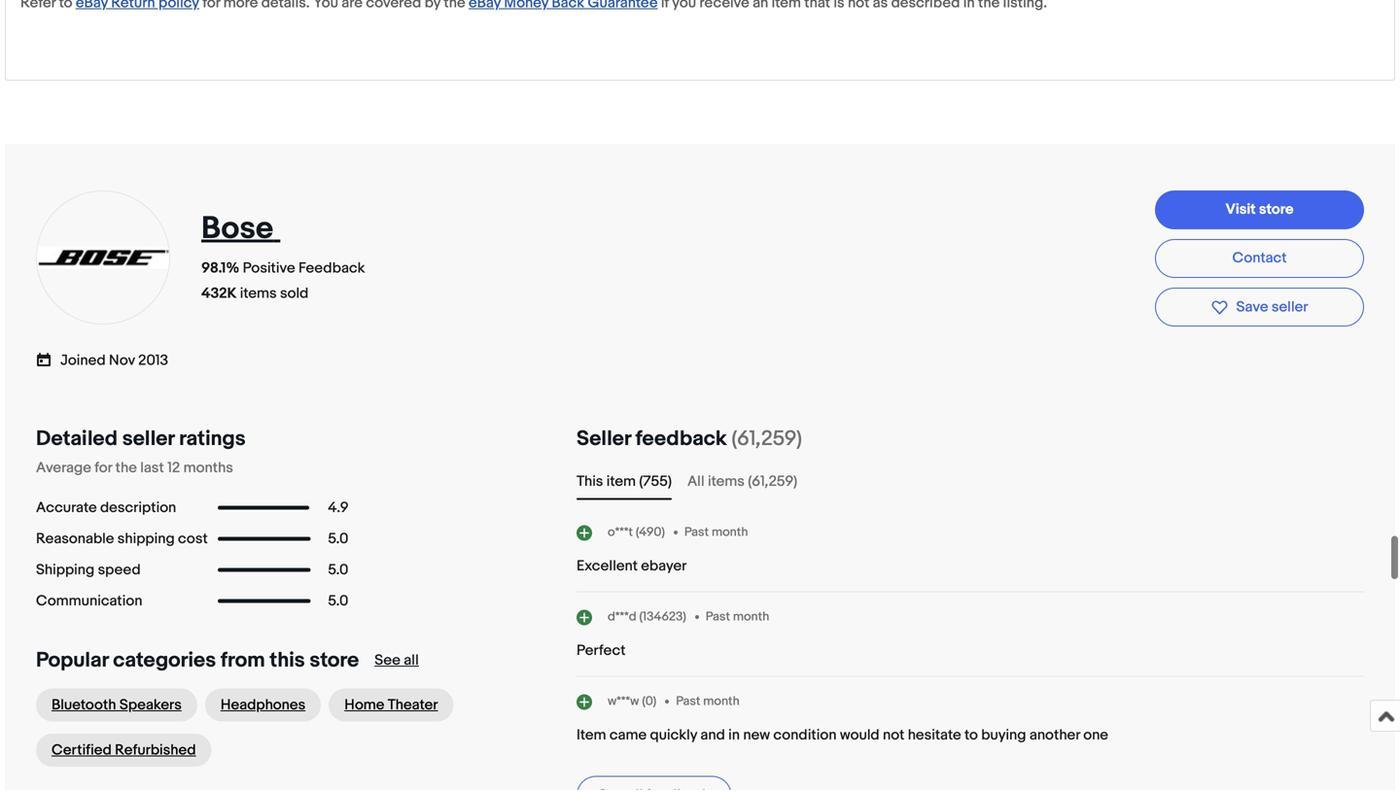 Task type: describe. For each thing, give the bounding box(es) containing it.
store inside visit store link
[[1259, 201, 1294, 218]]

seller for detailed
[[122, 426, 174, 452]]

1 vertical spatial past
[[706, 609, 730, 625]]

98.1%
[[201, 260, 240, 277]]

came
[[609, 727, 647, 744]]

d***d
[[608, 609, 637, 625]]

d***d (134623)
[[608, 609, 686, 625]]

see all link
[[375, 652, 419, 669]]

(755)
[[639, 473, 672, 491]]

certified refurbished link
[[36, 734, 212, 767]]

all
[[687, 473, 705, 491]]

home
[[344, 697, 385, 714]]

home theater link
[[329, 689, 454, 722]]

joined nov 2013
[[60, 352, 168, 370]]

nov
[[109, 352, 135, 370]]

bose
[[201, 210, 273, 248]]

98.1% positive feedback 432k items sold
[[201, 260, 365, 302]]

cost
[[178, 530, 208, 548]]

contact
[[1232, 249, 1287, 267]]

2013
[[138, 352, 168, 370]]

reasonable
[[36, 530, 114, 548]]

categories
[[113, 648, 216, 673]]

feedback
[[636, 426, 727, 452]]

item
[[577, 727, 606, 744]]

another
[[1030, 727, 1080, 744]]

all items (61,259)
[[687, 473, 797, 491]]

joined
[[60, 352, 106, 370]]

save
[[1236, 298, 1268, 316]]

for
[[95, 459, 112, 477]]

save seller
[[1236, 298, 1308, 316]]

bose image
[[35, 246, 171, 269]]

from
[[221, 648, 265, 673]]

accurate
[[36, 499, 97, 517]]

sold
[[280, 285, 308, 302]]

o***t
[[608, 525, 633, 540]]

refurbished
[[115, 742, 196, 759]]

5.0 for speed
[[328, 562, 348, 579]]

speakers
[[119, 697, 182, 714]]

bluetooth speakers
[[52, 697, 182, 714]]

0 horizontal spatial store
[[310, 648, 359, 673]]

this
[[577, 473, 603, 491]]

detailed seller ratings
[[36, 426, 246, 452]]

visit store link
[[1155, 191, 1364, 229]]

excellent ebayer
[[577, 558, 687, 575]]

(61,259) for seller feedback (61,259)
[[732, 426, 802, 452]]

text__icon wrapper image
[[36, 350, 60, 368]]

months
[[183, 459, 233, 477]]

description
[[100, 499, 176, 517]]

see all
[[375, 652, 419, 669]]

all
[[404, 652, 419, 669]]

perfect
[[577, 642, 626, 660]]

accurate description
[[36, 499, 176, 517]]

past for ebayer
[[684, 525, 709, 540]]

shipping
[[117, 530, 175, 548]]

contact link
[[1155, 239, 1364, 278]]

past month for came
[[676, 694, 740, 709]]

items inside '98.1% positive feedback 432k items sold'
[[240, 285, 277, 302]]



Task type: vqa. For each thing, say whether or not it's contained in the screenshot.


Task type: locate. For each thing, give the bounding box(es) containing it.
hesitate
[[908, 727, 961, 744]]

past right (134623)
[[706, 609, 730, 625]]

past right the (490)
[[684, 525, 709, 540]]

12
[[167, 459, 180, 477]]

average for the last 12 months
[[36, 459, 233, 477]]

past month right (134623)
[[706, 609, 769, 625]]

certified refurbished
[[52, 742, 196, 759]]

seller inside button
[[1272, 298, 1308, 316]]

headphones link
[[205, 689, 321, 722]]

positive
[[243, 260, 295, 277]]

0 horizontal spatial items
[[240, 285, 277, 302]]

month down 'all items (61,259)'
[[712, 525, 748, 540]]

1 vertical spatial seller
[[122, 426, 174, 452]]

(61,259)
[[732, 426, 802, 452], [748, 473, 797, 491]]

seller right the save
[[1272, 298, 1308, 316]]

0 vertical spatial past month
[[684, 525, 748, 540]]

1 horizontal spatial items
[[708, 473, 745, 491]]

one
[[1083, 727, 1108, 744]]

past up quickly
[[676, 694, 700, 709]]

1 horizontal spatial store
[[1259, 201, 1294, 218]]

item came quickly and in new condition would not hesitate to buying another one
[[577, 727, 1108, 744]]

detailed
[[36, 426, 118, 452]]

month up and
[[703, 694, 740, 709]]

0 vertical spatial seller
[[1272, 298, 1308, 316]]

not
[[883, 727, 905, 744]]

2 vertical spatial past
[[676, 694, 700, 709]]

seller
[[1272, 298, 1308, 316], [122, 426, 174, 452]]

1 vertical spatial (61,259)
[[748, 473, 797, 491]]

excellent
[[577, 558, 638, 575]]

4.9
[[328, 499, 349, 517]]

new
[[743, 727, 770, 744]]

5.0 for shipping
[[328, 530, 348, 548]]

seller feedback (61,259)
[[577, 426, 802, 452]]

feedback
[[299, 260, 365, 277]]

0 vertical spatial (61,259)
[[732, 426, 802, 452]]

5.0
[[328, 530, 348, 548], [328, 562, 348, 579], [328, 593, 348, 610]]

1 5.0 from the top
[[328, 530, 348, 548]]

visit store
[[1226, 201, 1294, 218]]

headphones
[[221, 697, 306, 714]]

2 vertical spatial past month
[[676, 694, 740, 709]]

bluetooth
[[52, 697, 116, 714]]

1 vertical spatial 5.0
[[328, 562, 348, 579]]

shipping
[[36, 562, 95, 579]]

store right this
[[310, 648, 359, 673]]

seller up the last at the bottom left of page
[[122, 426, 174, 452]]

past month down all at the bottom of the page
[[684, 525, 748, 540]]

seller for save
[[1272, 298, 1308, 316]]

(61,259) for all items (61,259)
[[748, 473, 797, 491]]

store right visit
[[1259, 201, 1294, 218]]

past
[[684, 525, 709, 540], [706, 609, 730, 625], [676, 694, 700, 709]]

(0)
[[642, 694, 657, 709]]

(61,259) inside tab list
[[748, 473, 797, 491]]

would
[[840, 727, 880, 744]]

this item (755)
[[577, 473, 672, 491]]

the
[[115, 459, 137, 477]]

bose link
[[201, 210, 280, 248]]

and
[[700, 727, 725, 744]]

month for ebayer
[[712, 525, 748, 540]]

popular
[[36, 648, 108, 673]]

2 vertical spatial month
[[703, 694, 740, 709]]

reasonable shipping cost
[[36, 530, 208, 548]]

0 vertical spatial store
[[1259, 201, 1294, 218]]

store
[[1259, 201, 1294, 218], [310, 648, 359, 673]]

0 vertical spatial month
[[712, 525, 748, 540]]

month right (134623)
[[733, 609, 769, 625]]

past for came
[[676, 694, 700, 709]]

items inside tab list
[[708, 473, 745, 491]]

0 vertical spatial past
[[684, 525, 709, 540]]

1 vertical spatial items
[[708, 473, 745, 491]]

seller
[[577, 426, 631, 452]]

month for came
[[703, 694, 740, 709]]

(61,259) right all at the bottom of the page
[[748, 473, 797, 491]]

items down positive
[[240, 285, 277, 302]]

tab list containing this item (755)
[[577, 471, 1364, 493]]

w***w
[[608, 694, 639, 709]]

1 vertical spatial store
[[310, 648, 359, 673]]

1 vertical spatial past month
[[706, 609, 769, 625]]

last
[[140, 459, 164, 477]]

ratings
[[179, 426, 246, 452]]

theater
[[388, 697, 438, 714]]

visit
[[1226, 201, 1256, 218]]

home theater
[[344, 697, 438, 714]]

3 5.0 from the top
[[328, 593, 348, 610]]

1 horizontal spatial seller
[[1272, 298, 1308, 316]]

certified
[[52, 742, 112, 759]]

popular categories from this store
[[36, 648, 359, 673]]

(490)
[[636, 525, 665, 540]]

speed
[[98, 562, 141, 579]]

items
[[240, 285, 277, 302], [708, 473, 745, 491]]

item
[[606, 473, 636, 491]]

tab list
[[577, 471, 1364, 493]]

0 vertical spatial 5.0
[[328, 530, 348, 548]]

quickly
[[650, 727, 697, 744]]

ebayer
[[641, 558, 687, 575]]

1 vertical spatial month
[[733, 609, 769, 625]]

see
[[375, 652, 401, 669]]

(134623)
[[639, 609, 686, 625]]

shipping speed
[[36, 562, 141, 579]]

0 vertical spatial items
[[240, 285, 277, 302]]

past month for ebayer
[[684, 525, 748, 540]]

o***t (490)
[[608, 525, 665, 540]]

average
[[36, 459, 91, 477]]

(61,259) up 'all items (61,259)'
[[732, 426, 802, 452]]

w***w (0)
[[608, 694, 657, 709]]

2 vertical spatial 5.0
[[328, 593, 348, 610]]

to
[[965, 727, 978, 744]]

this
[[270, 648, 305, 673]]

buying
[[981, 727, 1026, 744]]

condition
[[773, 727, 837, 744]]

past month up and
[[676, 694, 740, 709]]

in
[[728, 727, 740, 744]]

save seller button
[[1155, 288, 1364, 327]]

2 5.0 from the top
[[328, 562, 348, 579]]

bluetooth speakers link
[[36, 689, 197, 722]]

432k
[[201, 285, 237, 302]]

0 horizontal spatial seller
[[122, 426, 174, 452]]

items right all at the bottom of the page
[[708, 473, 745, 491]]

month
[[712, 525, 748, 540], [733, 609, 769, 625], [703, 694, 740, 709]]



